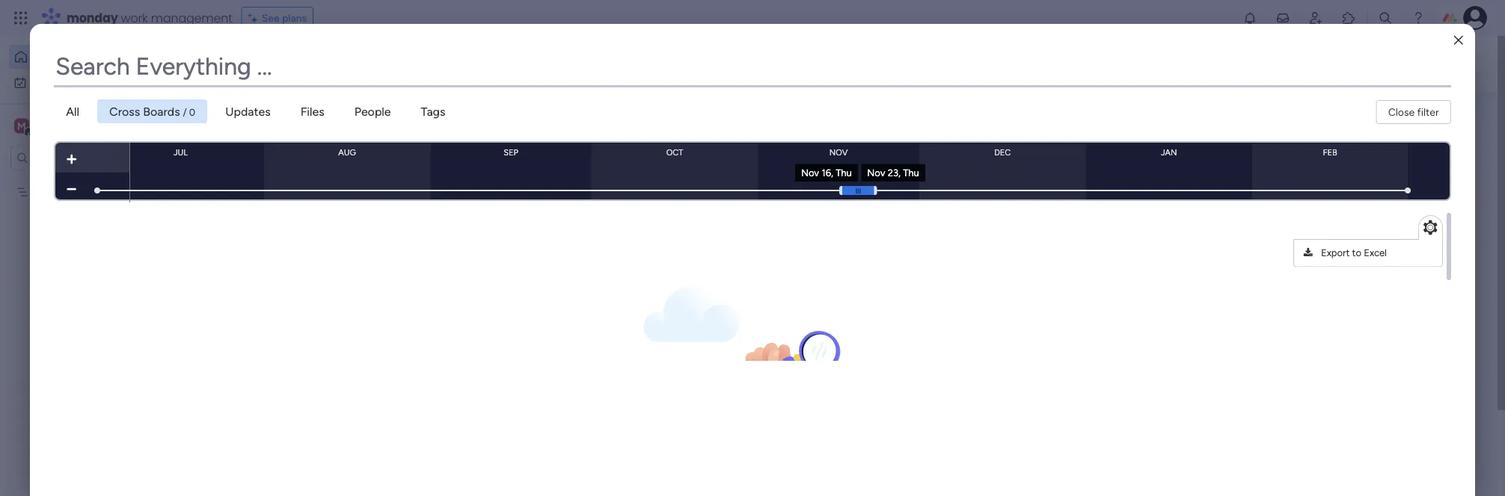 Task type: locate. For each thing, give the bounding box(es) containing it.
export to excel
[[1321, 247, 1387, 259]]

inbox
[[449, 65, 479, 79]]

dapulse add image
[[67, 153, 76, 165]]

your left recent
[[341, 65, 366, 79]]

1 horizontal spatial your
[[1257, 233, 1281, 247]]

home
[[34, 50, 63, 63]]

khvhg
[[35, 186, 63, 199]]

work for my
[[50, 76, 73, 89]]

visited
[[355, 123, 397, 139]]

download image
[[1304, 248, 1315, 258]]

main workspace
[[34, 119, 123, 133]]

23,
[[888, 167, 901, 179]]

ready-
[[1222, 251, 1257, 265]]

boards,
[[407, 65, 446, 79]]

recent
[[368, 65, 404, 79]]

1 horizontal spatial thu
[[903, 167, 919, 179]]

thu right the "16,"
[[836, 167, 852, 179]]

my work
[[33, 76, 73, 89]]

nov
[[801, 167, 819, 179], [867, 167, 885, 179]]

0 horizontal spatial nov
[[801, 167, 819, 179]]

excel
[[1364, 247, 1387, 259]]

boost your workflow in minutes with ready-made templates
[[1222, 233, 1417, 265]]

1 thu from the left
[[836, 167, 852, 179]]

2 thu from the left
[[903, 167, 919, 179]]

nov left the "16,"
[[801, 167, 819, 179]]

apps image
[[1341, 10, 1356, 25]]

0 horizontal spatial your
[[341, 65, 366, 79]]

work right my
[[50, 76, 73, 89]]

work right monday
[[121, 9, 148, 26]]

notifications image
[[1243, 10, 1258, 25]]

recently visited
[[297, 123, 397, 139]]

your
[[341, 65, 366, 79], [1257, 233, 1281, 247]]

aug
[[338, 147, 356, 157]]

None field
[[54, 48, 1451, 85]]

workspaces
[[505, 65, 569, 79]]

0 horizontal spatial work
[[50, 76, 73, 89]]

1 horizontal spatial nov
[[867, 167, 885, 179]]

work inside my work button
[[50, 76, 73, 89]]

khvhg list box
[[0, 177, 191, 407]]

1 horizontal spatial work
[[121, 9, 148, 26]]

minutes
[[1348, 233, 1391, 247]]

nov
[[830, 147, 848, 157]]

oct
[[666, 147, 683, 157]]

option
[[0, 179, 191, 182]]

with
[[1394, 233, 1417, 247]]

dapulse hamburger image
[[855, 189, 862, 194]]

dec
[[994, 147, 1011, 157]]

tags
[[421, 104, 445, 119]]

0 vertical spatial work
[[121, 9, 148, 26]]

1 vertical spatial your
[[1257, 233, 1281, 247]]

templates
[[1290, 251, 1344, 265]]

dapulse settings image
[[1424, 219, 1438, 237]]

work
[[121, 9, 148, 26], [50, 76, 73, 89]]

updates link
[[213, 100, 283, 123]]

boost
[[1222, 233, 1254, 247]]

cross
[[109, 104, 140, 119]]

see plans
[[262, 12, 307, 24]]

1 vertical spatial work
[[50, 76, 73, 89]]

your up "made"
[[1257, 233, 1281, 247]]

dapulse minus image
[[67, 183, 76, 195]]

nov left 23,
[[867, 167, 885, 179]]

workspace image
[[14, 118, 29, 134]]

templates image image
[[1227, 116, 1424, 219]]

1 nov from the left
[[801, 167, 819, 179]]

thu right 23,
[[903, 167, 919, 179]]

2 nov from the left
[[867, 167, 885, 179]]

home button
[[9, 45, 161, 69]]

invite members image
[[1308, 10, 1323, 25]]

0 horizontal spatial thu
[[836, 167, 852, 179]]

monday
[[67, 9, 118, 26]]

thu
[[836, 167, 852, 179], [903, 167, 919, 179]]

workspace selection element
[[14, 117, 125, 137]]



Task type: describe. For each thing, give the bounding box(es) containing it.
help image
[[1411, 10, 1426, 25]]

recently
[[297, 123, 352, 139]]

see
[[262, 12, 280, 24]]

inbox image
[[1276, 10, 1291, 25]]

0
[[189, 106, 195, 118]]

all link
[[54, 100, 91, 123]]

export to excel link
[[1296, 242, 1440, 264]]

all
[[66, 104, 79, 119]]

0 vertical spatial your
[[341, 65, 366, 79]]

my work button
[[9, 71, 161, 95]]

your inside the boost your workflow in minutes with ready-made templates
[[1257, 233, 1281, 247]]

select product image
[[13, 10, 28, 25]]

gary orlando image
[[1463, 6, 1487, 30]]

management
[[151, 9, 232, 26]]

export
[[1321, 247, 1350, 259]]

and
[[482, 65, 502, 79]]

sep
[[504, 147, 518, 157]]

close filter button
[[1376, 100, 1451, 124]]

close image
[[1454, 35, 1463, 46]]

nov for nov 16, thu
[[801, 167, 819, 179]]

tags link
[[409, 100, 457, 123]]

filter
[[1417, 106, 1439, 119]]

my
[[33, 76, 47, 89]]

search everything image
[[1378, 10, 1393, 25]]

jul
[[174, 147, 188, 157]]

workflow
[[1283, 233, 1333, 247]]

made
[[1257, 251, 1287, 265]]

thu for nov 23, thu
[[903, 167, 919, 179]]

nov for nov 23, thu
[[867, 167, 885, 179]]

see plans button
[[241, 7, 314, 29]]

files
[[300, 104, 325, 119]]

quickly
[[258, 65, 299, 79]]

plans
[[282, 12, 307, 24]]

thu for nov 16, thu
[[836, 167, 852, 179]]

quickly access your recent boards, inbox and workspaces
[[258, 65, 569, 79]]

nov 16, thu
[[801, 167, 852, 179]]

close
[[1388, 106, 1415, 119]]

main
[[34, 119, 61, 133]]

people link
[[342, 100, 403, 123]]

cross boards / 0
[[109, 104, 195, 119]]

people
[[354, 104, 391, 119]]

to
[[1352, 247, 1362, 259]]

updates
[[225, 104, 271, 119]]

feb
[[1323, 147, 1337, 157]]

16,
[[822, 167, 833, 179]]

close recently visited image
[[276, 122, 294, 140]]

in
[[1336, 233, 1345, 247]]

work for monday
[[121, 9, 148, 26]]

monday work management
[[67, 9, 232, 26]]

close filter
[[1388, 106, 1439, 119]]

Search in workspace field
[[31, 150, 125, 167]]

boards
[[143, 104, 180, 119]]

m
[[17, 120, 26, 132]]

access
[[302, 65, 339, 79]]

files link
[[289, 100, 336, 123]]

Search Everything ... field
[[54, 48, 1451, 85]]

nov 23, thu
[[867, 167, 919, 179]]

workspace
[[64, 119, 123, 133]]

jan
[[1161, 147, 1177, 157]]

/
[[183, 106, 187, 118]]



Task type: vqa. For each thing, say whether or not it's contained in the screenshot.
'Hide done items'
no



